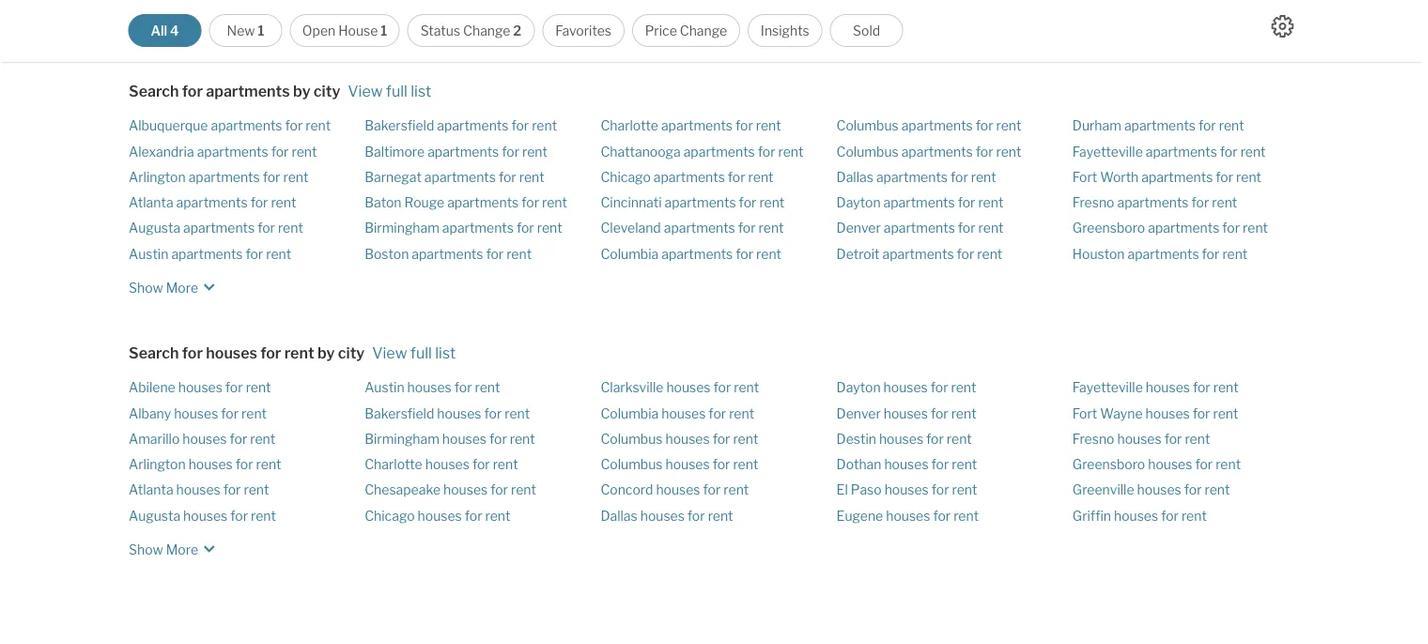 Task type: locate. For each thing, give the bounding box(es) containing it.
show more down augusta houses for rent link
[[129, 543, 198, 559]]

rent for "austin apartments for rent" link
[[266, 246, 291, 262]]

0 vertical spatial columbus houses for rent link
[[601, 432, 758, 448]]

wayne
[[1100, 406, 1143, 422]]

houses for 'chicago houses for rent' link
[[418, 508, 462, 524]]

1 greensboro from the top
[[1072, 221, 1145, 237]]

more down augusta houses for rent link
[[166, 543, 198, 559]]

show more link for houses
[[129, 533, 221, 561]]

arlington
[[129, 170, 186, 186], [129, 457, 186, 473]]

atlanta houses for rent link
[[129, 483, 269, 499]]

1 horizontal spatial list
[[435, 345, 456, 363]]

arlington houses for rent
[[129, 457, 281, 473]]

chicago down "chesapeake"
[[365, 508, 415, 524]]

change right price
[[680, 23, 727, 39]]

search for search for houses for rent by city
[[129, 345, 179, 363]]

rent for fresno apartments for rent link
[[1212, 195, 1237, 211]]

alexandria apartments for rent
[[129, 144, 317, 160]]

city down open
[[314, 83, 340, 101]]

alexandria apartments for rent link
[[129, 144, 317, 160]]

1 vertical spatial more
[[166, 281, 198, 297]]

apartments for dayton apartments for rent link on the right of the page
[[883, 195, 955, 211]]

bakersfield apartments for rent link
[[365, 118, 557, 134]]

arlington for arlington houses for rent
[[129, 457, 186, 473]]

rent for cincinnati apartments for rent link at the top of the page
[[759, 195, 785, 211]]

for down 'dayton houses for rent'
[[931, 406, 948, 422]]

1 dayton from the top
[[836, 195, 881, 211]]

for down bakersfield houses for rent link at the bottom of page
[[489, 432, 507, 448]]

arlington apartments for rent
[[129, 170, 308, 186]]

2 bakersfield from the top
[[365, 406, 434, 422]]

houston apartments for rent link
[[1072, 246, 1248, 262]]

augusta for augusta houses for rent
[[129, 508, 180, 524]]

list up austin houses for rent link
[[435, 345, 456, 363]]

1 horizontal spatial 1
[[381, 23, 387, 39]]

griffin houses for rent link
[[1072, 508, 1207, 524]]

houses up abilene houses for rent 'link'
[[206, 345, 257, 363]]

0 horizontal spatial 1
[[258, 23, 264, 39]]

3 show more from the top
[[129, 543, 198, 559]]

houses down birmingham houses for rent
[[425, 457, 470, 473]]

0 horizontal spatial chicago
[[365, 508, 415, 524]]

rent for detroit apartments for rent link
[[977, 246, 1002, 262]]

2 show more link from the top
[[129, 271, 221, 299]]

chicago houses for rent link
[[365, 508, 510, 524]]

3 more from the top
[[166, 543, 198, 559]]

more left new
[[166, 19, 198, 35]]

houses down charlotte houses for rent
[[443, 483, 488, 499]]

greenville houses for rent link
[[1072, 483, 1230, 499]]

for up 'greensboro apartments for rent'
[[1192, 195, 1209, 211]]

show down "austin apartments for rent" link
[[129, 281, 163, 297]]

charlotte
[[601, 118, 658, 134], [365, 457, 422, 473]]

1 vertical spatial columbus houses for rent
[[601, 457, 758, 473]]

view full list link for view
[[372, 345, 456, 363]]

for for cleveland apartments for rent link
[[738, 221, 756, 237]]

denver
[[836, 221, 881, 237], [836, 406, 881, 422]]

augusta
[[129, 221, 180, 237], [129, 508, 180, 524]]

1 bakersfield from the top
[[365, 118, 434, 134]]

augusta houses for rent link
[[129, 508, 276, 524]]

houston apartments for rent
[[1072, 246, 1248, 262]]

2 show from the top
[[129, 281, 163, 297]]

dallas up dayton apartments for rent
[[836, 170, 873, 186]]

for down baton rouge apartments for rent link
[[517, 221, 534, 237]]

house
[[338, 23, 378, 39]]

status change 2
[[421, 23, 521, 39]]

boston
[[365, 246, 409, 262]]

1 vertical spatial fayetteville
[[1072, 380, 1143, 396]]

houses up fort wayne houses for rent link
[[1146, 380, 1190, 396]]

show for search for houses for rent by city
[[129, 543, 163, 559]]

birmingham
[[365, 221, 439, 237], [365, 432, 439, 448]]

0 vertical spatial fresno
[[1072, 195, 1114, 211]]

for up greensboro houses for rent
[[1164, 432, 1182, 448]]

list up bakersfield apartments for rent on the top left of page
[[411, 83, 431, 101]]

for down the greensboro houses for rent link
[[1184, 483, 1202, 499]]

for down bakersfield apartments for rent on the top left of page
[[502, 144, 519, 160]]

atlanta apartments for rent link
[[129, 195, 296, 211]]

open
[[302, 23, 336, 39]]

Insights radio
[[748, 14, 822, 47]]

detroit
[[836, 246, 880, 262]]

2 more from the top
[[166, 281, 198, 297]]

0 vertical spatial dallas
[[836, 170, 873, 186]]

for for denver houses for rent link
[[931, 406, 948, 422]]

for down atlanta houses for rent
[[230, 508, 248, 524]]

dallas for dallas houses for rent
[[601, 508, 637, 524]]

fresno houses for rent link
[[1072, 432, 1210, 448]]

status
[[421, 23, 460, 39]]

for up "dallas apartments for rent" at the top right of the page
[[976, 118, 993, 134]]

for for charlotte houses for rent "link"
[[472, 457, 490, 473]]

bakersfield houses for rent
[[365, 406, 530, 422]]

dallas down concord
[[601, 508, 637, 524]]

augusta down 'atlanta houses for rent' link
[[129, 508, 180, 524]]

search for apartments by city view full list
[[129, 83, 431, 101]]

1 vertical spatial dayton
[[836, 380, 881, 396]]

1 vertical spatial arlington
[[129, 457, 186, 473]]

change inside radio
[[463, 23, 510, 39]]

3 show from the top
[[129, 543, 163, 559]]

dayton for dayton houses for rent
[[836, 380, 881, 396]]

0 vertical spatial search
[[129, 83, 179, 101]]

clarksville houses for rent
[[601, 380, 759, 396]]

full up baltimore
[[386, 83, 407, 101]]

0 vertical spatial columbia
[[601, 246, 659, 262]]

insights
[[761, 23, 809, 39]]

columbus houses for rent up concord houses for rent
[[601, 457, 758, 473]]

0 vertical spatial columbus apartments for rent link
[[836, 118, 1021, 134]]

houses up birmingham houses for rent link
[[437, 406, 481, 422]]

augusta apartments for rent link
[[129, 221, 303, 237]]

1 change from the left
[[463, 23, 510, 39]]

rent for abilene houses for rent 'link'
[[246, 380, 271, 396]]

1 horizontal spatial chicago
[[601, 170, 651, 186]]

houses down greenville houses for rent link
[[1114, 508, 1158, 524]]

1 augusta from the top
[[129, 221, 180, 237]]

3 show more link from the top
[[129, 533, 221, 561]]

houses down abilene houses for rent 'link'
[[174, 406, 218, 422]]

apartments for cleveland apartments for rent link
[[664, 221, 735, 237]]

0 vertical spatial augusta
[[129, 221, 180, 237]]

fresno for fresno houses for rent
[[1072, 432, 1114, 448]]

detroit apartments for rent link
[[836, 246, 1002, 262]]

2 arlington from the top
[[129, 457, 186, 473]]

1 vertical spatial view full list link
[[372, 345, 456, 363]]

fresno for fresno apartments for rent
[[1072, 195, 1114, 211]]

greensboro up greenville on the right bottom of page
[[1072, 457, 1145, 473]]

chicago for chicago houses for rent
[[365, 508, 415, 524]]

rent for "durham apartments for rent" link
[[1219, 118, 1244, 134]]

for down augusta apartments for rent in the left of the page
[[246, 246, 263, 262]]

for for first columbus houses for rent link
[[713, 432, 730, 448]]

houses up dallas houses for rent at bottom
[[656, 483, 700, 499]]

austin
[[129, 246, 169, 262], [365, 380, 404, 396]]

0 horizontal spatial austin
[[129, 246, 169, 262]]

2 augusta from the top
[[129, 508, 180, 524]]

2 birmingham from the top
[[365, 432, 439, 448]]

greensboro apartments for rent link
[[1072, 221, 1268, 237]]

search up abilene
[[129, 345, 179, 363]]

for down arlington houses for rent
[[223, 483, 241, 499]]

full
[[386, 83, 407, 101], [410, 345, 432, 363]]

0 vertical spatial view full list link
[[348, 83, 431, 101]]

1 vertical spatial full
[[410, 345, 432, 363]]

1 horizontal spatial charlotte
[[601, 118, 658, 134]]

fort worth apartments for rent
[[1072, 170, 1261, 186]]

houses down concord houses for rent
[[640, 508, 685, 524]]

griffin houses for rent
[[1072, 508, 1207, 524]]

1 vertical spatial greensboro
[[1072, 457, 1145, 473]]

fresno apartments for rent link
[[1072, 195, 1237, 211]]

2 change from the left
[[680, 23, 727, 39]]

0 vertical spatial atlanta
[[129, 195, 173, 211]]

2 greensboro from the top
[[1072, 457, 1145, 473]]

for for dothan houses for rent link
[[931, 457, 949, 473]]

for for arlington houses for rent link
[[236, 457, 253, 473]]

0 vertical spatial show
[[129, 19, 163, 35]]

for up bakersfield houses for rent
[[454, 380, 472, 396]]

1 vertical spatial by
[[317, 345, 335, 363]]

fayetteville apartments for rent
[[1072, 144, 1266, 160]]

0 vertical spatial denver
[[836, 221, 881, 237]]

rent for first columbus houses for rent link
[[733, 432, 758, 448]]

1 inside "new" radio
[[258, 23, 264, 39]]

rent for fayetteville apartments for rent link
[[1240, 144, 1266, 160]]

rent for 'dallas houses for rent' link
[[708, 508, 733, 524]]

1 inside open house option
[[381, 23, 387, 39]]

for down columbia houses for rent link
[[713, 432, 730, 448]]

barnegat
[[365, 170, 422, 186]]

for down atlanta apartments for rent link
[[258, 221, 275, 237]]

houses for 'atlanta houses for rent' link
[[176, 483, 220, 499]]

amarillo houses for rent link
[[129, 432, 275, 448]]

fayetteville
[[1072, 144, 1143, 160], [1072, 380, 1143, 396]]

houses for greenville houses for rent link
[[1137, 483, 1181, 499]]

for down chesapeake houses for rent "link"
[[465, 508, 482, 524]]

columbus houses for rent
[[601, 432, 758, 448], [601, 457, 758, 473]]

0 vertical spatial view
[[348, 83, 383, 101]]

0 horizontal spatial list
[[411, 83, 431, 101]]

1 1 from the left
[[258, 23, 264, 39]]

1 vertical spatial birmingham
[[365, 432, 439, 448]]

1 more from the top
[[166, 19, 198, 35]]

houses down denver houses for rent link
[[879, 432, 923, 448]]

amarillo
[[129, 432, 180, 448]]

rent for birmingham apartments for rent 'link'
[[537, 221, 562, 237]]

for up concord houses for rent
[[713, 457, 730, 473]]

1 arlington from the top
[[129, 170, 186, 186]]

albuquerque apartments for rent link
[[129, 118, 331, 134]]

augusta houses for rent
[[129, 508, 276, 524]]

for for greensboro apartments for rent link
[[1222, 221, 1240, 237]]

0 vertical spatial show more link
[[129, 9, 221, 37]]

rent for alexandria apartments for rent link
[[292, 144, 317, 160]]

columbia houses for rent link
[[601, 406, 754, 422]]

for for chesapeake houses for rent "link"
[[490, 483, 508, 499]]

austin down augusta apartments for rent in the left of the page
[[129, 246, 169, 262]]

boston apartments for rent link
[[365, 246, 532, 262]]

2 vertical spatial show
[[129, 543, 163, 559]]

1 fayetteville from the top
[[1072, 144, 1143, 160]]

change inside option
[[680, 23, 727, 39]]

concord
[[601, 483, 653, 499]]

view up austin houses for rent link
[[372, 345, 407, 363]]

0 horizontal spatial full
[[386, 83, 407, 101]]

1 fresno from the top
[[1072, 195, 1114, 211]]

greensboro
[[1072, 221, 1145, 237], [1072, 457, 1145, 473]]

columbia houses for rent
[[601, 406, 754, 422]]

fayetteville up wayne
[[1072, 380, 1143, 396]]

Status Change radio
[[407, 14, 535, 47]]

1 horizontal spatial dallas
[[836, 170, 873, 186]]

0 vertical spatial dayton
[[836, 195, 881, 211]]

for for amarillo houses for rent link
[[230, 432, 247, 448]]

houses for the clarksville houses for rent link
[[666, 380, 711, 396]]

houses for abilene houses for rent 'link'
[[178, 380, 222, 396]]

2 dayton from the top
[[836, 380, 881, 396]]

apartments for fayetteville apartments for rent link
[[1146, 144, 1217, 160]]

1 vertical spatial fort
[[1072, 406, 1097, 422]]

2 columbus houses for rent link from the top
[[601, 457, 758, 473]]

1 vertical spatial atlanta
[[129, 483, 173, 499]]

for up greenville houses for rent
[[1195, 457, 1213, 473]]

columbus houses for rent link up concord houses for rent
[[601, 457, 758, 473]]

fresno down wayne
[[1072, 432, 1114, 448]]

2 show more from the top
[[129, 281, 198, 297]]

houses down fort wayne houses for rent
[[1117, 432, 1162, 448]]

0 vertical spatial columbus apartments for rent
[[836, 118, 1021, 134]]

houses for griffin houses for rent link
[[1114, 508, 1158, 524]]

2 fayetteville from the top
[[1072, 380, 1143, 396]]

1 atlanta from the top
[[129, 195, 173, 211]]

0 vertical spatial list
[[411, 83, 431, 101]]

rent for dothan houses for rent link
[[952, 457, 977, 473]]

for up dallas houses for rent at bottom
[[703, 483, 721, 499]]

show more left new
[[129, 19, 198, 35]]

1 vertical spatial austin
[[365, 380, 404, 396]]

0 vertical spatial chicago
[[601, 170, 651, 186]]

1 vertical spatial columbus apartments for rent
[[836, 144, 1021, 160]]

arlington apartments for rent link
[[129, 170, 308, 186]]

1 fort from the top
[[1072, 170, 1097, 186]]

2 atlanta from the top
[[129, 483, 173, 499]]

1 vertical spatial columbus houses for rent link
[[601, 457, 758, 473]]

for down charlotte apartments for rent link
[[758, 144, 775, 160]]

1 vertical spatial fresno
[[1072, 432, 1114, 448]]

destin
[[836, 432, 876, 448]]

for for fresno houses for rent "link"
[[1164, 432, 1182, 448]]

for for "austin apartments for rent" link
[[246, 246, 263, 262]]

fresno apartments for rent
[[1072, 195, 1237, 211]]

change left 2
[[463, 23, 510, 39]]

1 columbia from the top
[[601, 246, 659, 262]]

show left 4
[[129, 19, 163, 35]]

houses up greenville houses for rent link
[[1148, 457, 1192, 473]]

columbus apartments for rent
[[836, 118, 1021, 134], [836, 144, 1021, 160]]

for up denver houses for rent link
[[931, 380, 948, 396]]

rent for amarillo houses for rent link
[[250, 432, 275, 448]]

show more down "austin apartments for rent" link
[[129, 281, 198, 297]]

houses down 'dothan houses for rent'
[[884, 483, 929, 499]]

for up albany houses for rent 'link'
[[225, 380, 243, 396]]

1 vertical spatial dallas
[[601, 508, 637, 524]]

fayetteville down durham
[[1072, 144, 1143, 160]]

bakersfield up baltimore
[[365, 118, 434, 134]]

for up 'dothan houses for rent'
[[926, 432, 944, 448]]

rent for the greensboro houses for rent link
[[1216, 457, 1241, 473]]

for up denver apartments for rent
[[958, 195, 975, 211]]

griffin
[[1072, 508, 1111, 524]]

for down denver apartments for rent 'link'
[[957, 246, 974, 262]]

arlington down alexandria
[[129, 170, 186, 186]]

rent for charlotte houses for rent "link"
[[493, 457, 518, 473]]

show more for search for apartments by city view full list
[[129, 281, 198, 297]]

1 vertical spatial chicago
[[365, 508, 415, 524]]

1 horizontal spatial by
[[317, 345, 335, 363]]

for down cincinnati apartments for rent link at the top of the page
[[738, 221, 756, 237]]

2 fort from the top
[[1072, 406, 1097, 422]]

rent for austin houses for rent link
[[475, 380, 500, 396]]

1 vertical spatial columbia
[[601, 406, 659, 422]]

cincinnati apartments for rent link
[[601, 195, 785, 211]]

0 vertical spatial show more
[[129, 19, 198, 35]]

1 vertical spatial show more link
[[129, 271, 221, 299]]

0 horizontal spatial dallas
[[601, 508, 637, 524]]

0 vertical spatial greensboro
[[1072, 221, 1145, 237]]

for down alexandria apartments for rent link
[[263, 170, 280, 186]]

chicago houses for rent
[[365, 508, 510, 524]]

fayetteville apartments for rent link
[[1072, 144, 1266, 160]]

2 1 from the left
[[381, 23, 387, 39]]

1 denver from the top
[[836, 221, 881, 237]]

birmingham houses for rent link
[[365, 432, 535, 448]]

0 vertical spatial fort
[[1072, 170, 1097, 186]]

show more
[[129, 19, 198, 35], [129, 281, 198, 297], [129, 543, 198, 559]]

denver houses for rent link
[[836, 406, 976, 422]]

for for fayetteville apartments for rent link
[[1220, 144, 1238, 160]]

houses up arlington houses for rent
[[183, 432, 227, 448]]

2 fresno from the top
[[1072, 432, 1114, 448]]

rent for arlington houses for rent link
[[256, 457, 281, 473]]

0 vertical spatial fayetteville
[[1072, 144, 1143, 160]]

1 vertical spatial search
[[129, 345, 179, 363]]

full up austin houses for rent link
[[410, 345, 432, 363]]

for for eugene houses for rent link
[[933, 508, 951, 524]]

0 vertical spatial austin
[[129, 246, 169, 262]]

1 vertical spatial bakersfield
[[365, 406, 434, 422]]

1 search from the top
[[129, 83, 179, 101]]

1 vertical spatial charlotte
[[365, 457, 422, 473]]

1 horizontal spatial austin
[[365, 380, 404, 396]]

search for search for apartments by city
[[129, 83, 179, 101]]

1 birmingham from the top
[[365, 221, 439, 237]]

rent for second columbus apartments for rent link
[[996, 144, 1021, 160]]

augusta for augusta apartments for rent
[[129, 221, 180, 237]]

albany
[[129, 406, 171, 422]]

rent for augusta houses for rent link
[[251, 508, 276, 524]]

houses up albany houses for rent 'link'
[[178, 380, 222, 396]]

barnegat apartments for rent link
[[365, 170, 544, 186]]

for for baltimore apartments for rent link
[[502, 144, 519, 160]]

charlotte up chattanooga
[[601, 118, 658, 134]]

all
[[151, 23, 167, 39]]

1 show more from the top
[[129, 19, 198, 35]]

for down greenville houses for rent link
[[1161, 508, 1179, 524]]

birmingham up charlotte houses for rent "link"
[[365, 432, 439, 448]]

charlotte for charlotte apartments for rent
[[601, 118, 658, 134]]

0 vertical spatial more
[[166, 19, 198, 35]]

1 show from the top
[[129, 19, 163, 35]]

atlanta down "amarillo"
[[129, 483, 173, 499]]

rent for "chattanooga apartments for rent" link
[[778, 144, 803, 160]]

alexandria
[[129, 144, 194, 160]]

dothan
[[836, 457, 881, 473]]

dayton up "detroit"
[[836, 195, 881, 211]]

apartments
[[206, 83, 290, 101], [211, 118, 282, 134], [437, 118, 509, 134], [661, 118, 733, 134], [901, 118, 973, 134], [1124, 118, 1196, 134], [197, 144, 268, 160], [428, 144, 499, 160], [684, 144, 755, 160], [901, 144, 973, 160], [1146, 144, 1217, 160], [188, 170, 260, 186], [424, 170, 496, 186], [654, 170, 725, 186], [876, 170, 948, 186], [1141, 170, 1213, 186], [176, 195, 248, 211], [447, 195, 519, 211], [665, 195, 736, 211], [883, 195, 955, 211], [1117, 195, 1189, 211], [183, 221, 255, 237], [442, 221, 514, 237], [664, 221, 735, 237], [884, 221, 955, 237], [1148, 221, 1219, 237], [171, 246, 243, 262], [412, 246, 483, 262], [661, 246, 733, 262], [882, 246, 954, 262], [1128, 246, 1199, 262]]

columbus houses for rent link down columbia houses for rent link
[[601, 432, 758, 448]]

for down amarillo houses for rent
[[236, 457, 253, 473]]

rent for eugene houses for rent link
[[954, 508, 979, 524]]

1 vertical spatial show
[[129, 281, 163, 297]]

2 vertical spatial show more link
[[129, 533, 221, 561]]

rent
[[306, 118, 331, 134], [532, 118, 557, 134], [756, 118, 781, 134], [996, 118, 1021, 134], [1219, 118, 1244, 134], [292, 144, 317, 160], [522, 144, 548, 160], [778, 144, 803, 160], [996, 144, 1021, 160], [1240, 144, 1266, 160], [283, 170, 308, 186], [519, 170, 544, 186], [748, 170, 774, 186], [971, 170, 996, 186], [1236, 170, 1261, 186], [271, 195, 296, 211], [542, 195, 567, 211], [759, 195, 785, 211], [978, 195, 1003, 211], [1212, 195, 1237, 211], [278, 221, 303, 237], [537, 221, 562, 237], [759, 221, 784, 237], [978, 221, 1004, 237], [1243, 221, 1268, 237], [266, 246, 291, 262], [506, 246, 532, 262], [756, 246, 781, 262], [977, 246, 1002, 262], [1222, 246, 1248, 262], [284, 345, 314, 363], [246, 380, 271, 396], [475, 380, 500, 396], [734, 380, 759, 396], [951, 380, 976, 396], [1213, 380, 1239, 396], [241, 406, 267, 422], [505, 406, 530, 422], [729, 406, 754, 422], [951, 406, 976, 422], [1213, 406, 1238, 422], [250, 432, 275, 448], [510, 432, 535, 448], [733, 432, 758, 448], [947, 432, 972, 448], [1185, 432, 1210, 448], [256, 457, 281, 473], [493, 457, 518, 473], [733, 457, 758, 473], [952, 457, 977, 473], [1216, 457, 1241, 473], [244, 483, 269, 499], [511, 483, 536, 499], [724, 483, 749, 499], [952, 483, 977, 499], [1205, 483, 1230, 499], [251, 508, 276, 524], [485, 508, 510, 524], [708, 508, 733, 524], [954, 508, 979, 524], [1181, 508, 1207, 524]]

augusta up austin apartments for rent
[[129, 221, 180, 237]]

chesapeake houses for rent
[[365, 483, 536, 499]]

fort wayne houses for rent
[[1072, 406, 1238, 422]]

for up el paso houses for rent
[[931, 457, 949, 473]]

2 columbus apartments for rent link from the top
[[836, 144, 1021, 160]]

houston
[[1072, 246, 1125, 262]]

fort for fort worth apartments for rent
[[1072, 170, 1097, 186]]

2 vertical spatial show more
[[129, 543, 198, 559]]

0 vertical spatial by
[[293, 83, 310, 101]]

2 vertical spatial more
[[166, 543, 198, 559]]

1 vertical spatial show more
[[129, 281, 198, 297]]

for up birmingham apartments for rent 'link'
[[522, 195, 539, 211]]

1 right house
[[381, 23, 387, 39]]

baltimore
[[365, 144, 425, 160]]

for for 1st columbus apartments for rent link from the top of the page
[[976, 118, 993, 134]]

rent for columbia houses for rent link
[[729, 406, 754, 422]]

2 denver from the top
[[836, 406, 881, 422]]

fort wayne houses for rent link
[[1072, 406, 1238, 422]]

destin houses for rent link
[[836, 432, 972, 448]]

houses up denver houses for rent link
[[883, 380, 928, 396]]

for for the greensboro houses for rent link
[[1195, 457, 1213, 473]]

2 columbia from the top
[[601, 406, 659, 422]]

2 search from the top
[[129, 345, 179, 363]]

for for "durham apartments for rent" link
[[1198, 118, 1216, 134]]

for up abilene houses for rent
[[260, 345, 281, 363]]

view full list link up baltimore
[[348, 83, 431, 101]]

show more link left new
[[129, 9, 221, 37]]

open house 1
[[302, 23, 387, 39]]

rent for boston apartments for rent link
[[506, 246, 532, 262]]

0 vertical spatial columbus houses for rent
[[601, 432, 758, 448]]

apartments for houston apartments for rent link
[[1128, 246, 1199, 262]]

0 vertical spatial charlotte
[[601, 118, 658, 134]]

1 horizontal spatial full
[[410, 345, 432, 363]]

0 vertical spatial birmingham
[[365, 221, 439, 237]]

houses down amarillo houses for rent
[[188, 457, 233, 473]]

columbus apartments for rent link
[[836, 118, 1021, 134], [836, 144, 1021, 160]]

fort worth apartments for rent link
[[1072, 170, 1261, 186]]

rent for fresno houses for rent "link"
[[1185, 432, 1210, 448]]

for up fort worth apartments for rent link
[[1220, 144, 1238, 160]]

option group
[[128, 14, 903, 47]]

0 horizontal spatial change
[[463, 23, 510, 39]]

for up fort wayne houses for rent link
[[1193, 380, 1210, 396]]

for down concord houses for rent
[[687, 508, 705, 524]]

apartments for alexandria apartments for rent link
[[197, 144, 268, 160]]

1 vertical spatial columbus apartments for rent link
[[836, 144, 1021, 160]]

rent for baltimore apartments for rent link
[[522, 144, 548, 160]]

for up abilene houses for rent 'link'
[[182, 345, 203, 363]]

more down "austin apartments for rent" link
[[166, 281, 198, 297]]

houses for albany houses for rent 'link'
[[174, 406, 218, 422]]

clarksville
[[601, 380, 663, 396]]

0 vertical spatial arlington
[[129, 170, 186, 186]]

1 vertical spatial augusta
[[129, 508, 180, 524]]

eugene houses for rent
[[836, 508, 979, 524]]

1 columbus apartments for rent from the top
[[836, 118, 1021, 134]]

1 columbus houses for rent link from the top
[[601, 432, 758, 448]]

0 vertical spatial bakersfield
[[365, 118, 434, 134]]

for up houston apartments for rent link
[[1222, 221, 1240, 237]]

houses for chesapeake houses for rent "link"
[[443, 483, 488, 499]]

houses
[[206, 345, 257, 363], [178, 380, 222, 396], [407, 380, 452, 396], [666, 380, 711, 396], [883, 380, 928, 396], [1146, 380, 1190, 396], [174, 406, 218, 422], [437, 406, 481, 422], [661, 406, 706, 422], [884, 406, 928, 422], [1145, 406, 1190, 422], [183, 432, 227, 448], [442, 432, 487, 448], [665, 432, 710, 448], [879, 432, 923, 448], [1117, 432, 1162, 448], [188, 457, 233, 473], [425, 457, 470, 473], [665, 457, 710, 473], [884, 457, 929, 473], [1148, 457, 1192, 473], [176, 483, 220, 499], [443, 483, 488, 499], [656, 483, 700, 499], [884, 483, 929, 499], [1137, 483, 1181, 499], [183, 508, 228, 524], [418, 508, 462, 524], [640, 508, 685, 524], [886, 508, 930, 524], [1114, 508, 1158, 524]]

for up "fayetteville apartments for rent"
[[1198, 118, 1216, 134]]

show
[[129, 19, 163, 35], [129, 281, 163, 297], [129, 543, 163, 559]]

greensboro apartments for rent
[[1072, 221, 1268, 237]]

0 horizontal spatial charlotte
[[365, 457, 422, 473]]

houses down chesapeake houses for rent "link"
[[418, 508, 462, 524]]

chicago up cincinnati
[[601, 170, 651, 186]]

for up dallas apartments for rent link
[[976, 144, 993, 160]]

1 horizontal spatial change
[[680, 23, 727, 39]]

dallas
[[836, 170, 873, 186], [601, 508, 637, 524]]

Price Change radio
[[632, 14, 740, 47]]

1 vertical spatial denver
[[836, 406, 881, 422]]

cincinnati apartments for rent
[[601, 195, 785, 211]]

for up chattanooga apartments for rent
[[735, 118, 753, 134]]



Task type: vqa. For each thing, say whether or not it's contained in the screenshot.
the top THE AT
no



Task type: describe. For each thing, give the bounding box(es) containing it.
for for detroit apartments for rent link
[[957, 246, 974, 262]]

for up albuquerque
[[182, 83, 203, 101]]

dothan houses for rent
[[836, 457, 977, 473]]

0 horizontal spatial by
[[293, 83, 310, 101]]

houses for charlotte houses for rent "link"
[[425, 457, 470, 473]]

houses for fresno houses for rent "link"
[[1117, 432, 1162, 448]]

price change
[[645, 23, 727, 39]]

austin apartments for rent link
[[129, 246, 291, 262]]

for for alexandria apartments for rent link
[[271, 144, 289, 160]]

cleveland
[[601, 221, 661, 237]]

1 vertical spatial city
[[338, 345, 365, 363]]

dayton apartments for rent link
[[836, 195, 1003, 211]]

concord houses for rent link
[[601, 483, 749, 499]]

more for houses
[[166, 543, 198, 559]]

columbia for columbia houses for rent
[[601, 406, 659, 422]]

rent for griffin houses for rent link
[[1181, 508, 1207, 524]]

rent for denver houses for rent link
[[951, 406, 976, 422]]

cincinnati
[[601, 195, 662, 211]]

rent for albany houses for rent 'link'
[[241, 406, 267, 422]]

austin apartments for rent
[[129, 246, 291, 262]]

baton rouge apartments for rent link
[[365, 195, 567, 211]]

dayton apartments for rent
[[836, 195, 1003, 211]]

show more link for apartments
[[129, 271, 221, 299]]

for for bakersfield houses for rent link at the bottom of page
[[484, 406, 502, 422]]

apartments for dallas apartments for rent link
[[876, 170, 948, 186]]

durham apartments for rent link
[[1072, 118, 1244, 134]]

for for 'dallas houses for rent' link
[[687, 508, 705, 524]]

1 columbus apartments for rent link from the top
[[836, 118, 1021, 134]]

2 columbus houses for rent from the top
[[601, 457, 758, 473]]

new
[[227, 23, 255, 39]]

0 vertical spatial city
[[314, 83, 340, 101]]

rent for charlotte apartments for rent link
[[756, 118, 781, 134]]

chesapeake houses for rent link
[[365, 483, 536, 499]]

sold
[[853, 23, 880, 39]]

for for destin houses for rent link
[[926, 432, 944, 448]]

birmingham apartments for rent link
[[365, 221, 562, 237]]

denver apartments for rent
[[836, 221, 1004, 237]]

houses for birmingham houses for rent link
[[442, 432, 487, 448]]

rent for houston apartments for rent link
[[1222, 246, 1248, 262]]

rent for barnegat apartments for rent link
[[519, 170, 544, 186]]

Open House radio
[[290, 14, 400, 47]]

New radio
[[209, 14, 282, 47]]

for for houston apartments for rent link
[[1202, 246, 1220, 262]]

for for cincinnati apartments for rent link at the top of the page
[[739, 195, 756, 211]]

arlington for arlington apartments for rent
[[129, 170, 186, 186]]

dallas houses for rent
[[601, 508, 733, 524]]

paso
[[851, 483, 882, 499]]

dallas apartments for rent
[[836, 170, 996, 186]]

dallas for dallas apartments for rent
[[836, 170, 873, 186]]

arlington houses for rent link
[[129, 457, 281, 473]]

apartments for birmingham apartments for rent 'link'
[[442, 221, 514, 237]]

1 vertical spatial list
[[435, 345, 456, 363]]

albuquerque
[[129, 118, 208, 134]]

1 show more link from the top
[[129, 9, 221, 37]]

chattanooga apartments for rent
[[601, 144, 803, 160]]

dayton houses for rent
[[836, 380, 976, 396]]

0 vertical spatial full
[[386, 83, 407, 101]]

houses up concord houses for rent
[[665, 457, 710, 473]]

bakersfield for bakersfield apartments for rent
[[365, 118, 434, 134]]

rent for the augusta apartments for rent link
[[278, 221, 303, 237]]

cleveland apartments for rent
[[601, 221, 784, 237]]

for for the augusta apartments for rent link
[[258, 221, 275, 237]]

charlotte apartments for rent link
[[601, 118, 781, 134]]

chicago apartments for rent
[[601, 170, 774, 186]]

charlotte houses for rent link
[[365, 457, 518, 473]]

rent for albuquerque apartments for rent link
[[306, 118, 331, 134]]

chattanooga apartments for rent link
[[601, 144, 803, 160]]

show for search for apartments by city
[[129, 281, 163, 297]]

for for 'atlanta houses for rent' link
[[223, 483, 241, 499]]

apartments for denver apartments for rent 'link'
[[884, 221, 955, 237]]

dothan houses for rent link
[[836, 457, 977, 473]]

houses for arlington houses for rent link
[[188, 457, 233, 473]]

rent for 1st columbus houses for rent link from the bottom
[[733, 457, 758, 473]]

for for boston apartments for rent link
[[486, 246, 504, 262]]

houses for the greensboro houses for rent link
[[1148, 457, 1192, 473]]

houses for denver houses for rent link
[[884, 406, 928, 422]]

eugene
[[836, 508, 883, 524]]

fayetteville for fayetteville houses for rent
[[1072, 380, 1143, 396]]

2 columbus apartments for rent from the top
[[836, 144, 1021, 160]]

fayetteville for fayetteville apartments for rent
[[1072, 144, 1143, 160]]

apartments for albuquerque apartments for rent link
[[211, 118, 282, 134]]

for for dayton apartments for rent link on the right of the page
[[958, 195, 975, 211]]

cleveland apartments for rent link
[[601, 221, 784, 237]]

albany houses for rent link
[[129, 406, 267, 422]]

Sold radio
[[830, 14, 903, 47]]

houses for eugene houses for rent link
[[886, 508, 930, 524]]

greensboro for greensboro houses for rent
[[1072, 457, 1145, 473]]

fresno houses for rent
[[1072, 432, 1210, 448]]

for for atlanta apartments for rent link
[[250, 195, 268, 211]]

change for status
[[463, 23, 510, 39]]

new 1
[[227, 23, 264, 39]]

for down fayetteville houses for rent at the right
[[1193, 406, 1210, 422]]

atlanta houses for rent
[[129, 483, 269, 499]]

clarksville houses for rent link
[[601, 380, 759, 396]]

dayton houses for rent link
[[836, 380, 976, 396]]

rent for greenville houses for rent link
[[1205, 483, 1230, 499]]

baltimore apartments for rent
[[365, 144, 548, 160]]

el paso houses for rent
[[836, 483, 977, 499]]

apartments for fresno apartments for rent link
[[1117, 195, 1189, 211]]

houses down fayetteville houses for rent at the right
[[1145, 406, 1190, 422]]

price
[[645, 23, 677, 39]]

concord houses for rent
[[601, 483, 749, 499]]

atlanta for atlanta houses for rent
[[129, 483, 173, 499]]

apartments for greensboro apartments for rent link
[[1148, 221, 1219, 237]]

el paso houses for rent link
[[836, 483, 977, 499]]

change for price
[[680, 23, 727, 39]]

charlotte houses for rent
[[365, 457, 518, 473]]

abilene
[[129, 380, 175, 396]]

for for fresno apartments for rent link
[[1192, 195, 1209, 211]]

for for "chattanooga apartments for rent" link
[[758, 144, 775, 160]]

baltimore apartments for rent link
[[365, 144, 548, 160]]

dallas houses for rent link
[[601, 508, 733, 524]]

apartments for the augusta apartments for rent link
[[183, 221, 255, 237]]

rent for chicago apartments for rent 'link' on the top of the page
[[748, 170, 774, 186]]

albany houses for rent
[[129, 406, 267, 422]]

baton rouge apartments for rent
[[365, 195, 567, 211]]

rouge
[[404, 195, 444, 211]]

apartments for baltimore apartments for rent link
[[428, 144, 499, 160]]

augusta apartments for rent
[[129, 221, 303, 237]]

rent for 'chicago houses for rent' link
[[485, 508, 510, 524]]

austin for austin apartments for rent
[[129, 246, 169, 262]]

denver apartments for rent link
[[836, 221, 1004, 237]]

amarillo houses for rent
[[129, 432, 275, 448]]

rent for chesapeake houses for rent "link"
[[511, 483, 536, 499]]

houses down columbia houses for rent link
[[665, 432, 710, 448]]

rent for 'atlanta houses for rent' link
[[244, 483, 269, 499]]

1 columbus houses for rent from the top
[[601, 432, 758, 448]]

2
[[513, 23, 521, 39]]

rent for denver apartments for rent 'link'
[[978, 221, 1004, 237]]

for up eugene houses for rent link
[[932, 483, 949, 499]]

columbia apartments for rent link
[[601, 246, 781, 262]]

houses for bakersfield houses for rent link at the bottom of page
[[437, 406, 481, 422]]

houses for concord houses for rent link
[[656, 483, 700, 499]]

greenville houses for rent
[[1072, 483, 1230, 499]]

All radio
[[128, 14, 201, 47]]

for down fayetteville apartments for rent link
[[1216, 170, 1233, 186]]

fort for fort wayne houses for rent
[[1072, 406, 1097, 422]]

for for chicago apartments for rent 'link' on the top of the page
[[728, 170, 745, 186]]

Favorites radio
[[542, 14, 625, 47]]

rent for birmingham houses for rent link
[[510, 432, 535, 448]]

austin houses for rent link
[[365, 380, 500, 396]]

for for second columbus apartments for rent link
[[976, 144, 993, 160]]

1 vertical spatial view
[[372, 345, 407, 363]]

for for arlington apartments for rent link
[[263, 170, 280, 186]]

bakersfield houses for rent link
[[365, 406, 530, 422]]

boston apartments for rent
[[365, 246, 532, 262]]

abilene houses for rent link
[[129, 380, 271, 396]]

apartments for chicago apartments for rent 'link' on the top of the page
[[654, 170, 725, 186]]

for for denver apartments for rent 'link'
[[958, 221, 976, 237]]

houses for dothan houses for rent link
[[884, 457, 929, 473]]

charlotte apartments for rent
[[601, 118, 781, 134]]

favorites
[[555, 23, 611, 39]]

birmingham for birmingham houses for rent
[[365, 432, 439, 448]]

denver for denver houses for rent
[[836, 406, 881, 422]]

detroit apartments for rent
[[836, 246, 1002, 262]]

for for dayton houses for rent link
[[931, 380, 948, 396]]

apartments for columbia apartments for rent link
[[661, 246, 733, 262]]

option group containing all
[[128, 14, 903, 47]]

durham
[[1072, 118, 1121, 134]]

for for augusta houses for rent link
[[230, 508, 248, 524]]

chicago apartments for rent link
[[601, 170, 774, 186]]

birmingham houses for rent
[[365, 432, 535, 448]]

all 4
[[151, 23, 179, 39]]

apartments for charlotte apartments for rent link
[[661, 118, 733, 134]]

denver for denver apartments for rent
[[836, 221, 881, 237]]

rent for fayetteville houses for rent link
[[1213, 380, 1239, 396]]

abilene houses for rent
[[129, 380, 271, 396]]



